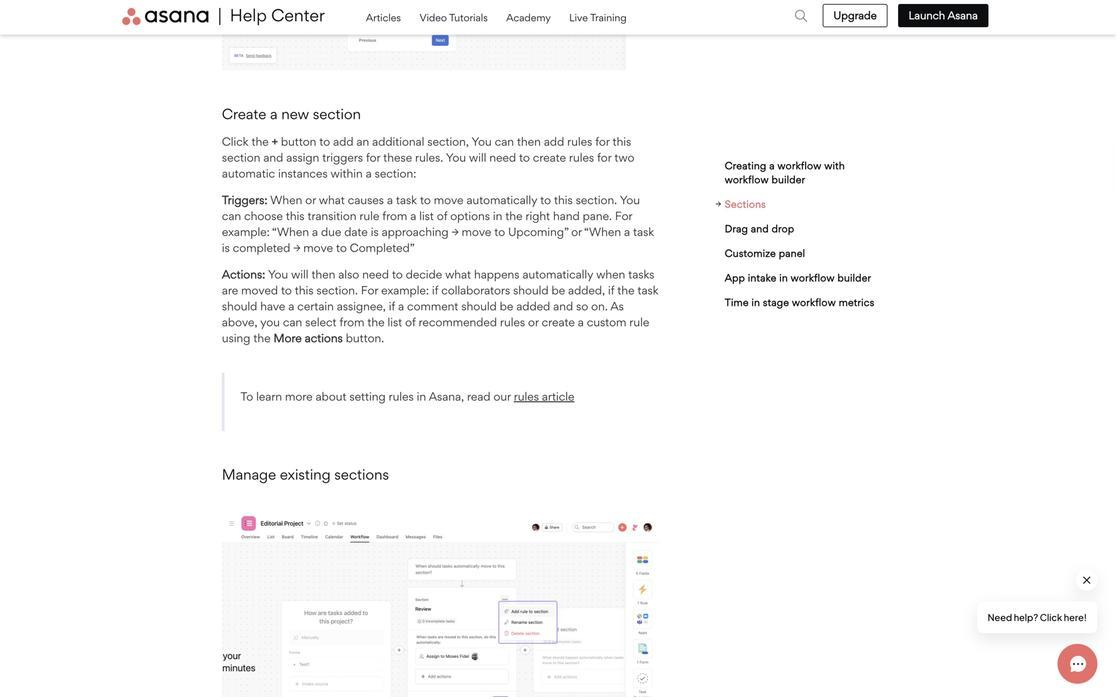 Task type: locate. For each thing, give the bounding box(es) containing it.
2 vertical spatial or
[[528, 315, 539, 330]]

have
[[260, 299, 285, 314]]

in right options
[[493, 209, 503, 223]]

1 vertical spatial section.
[[317, 283, 358, 298]]

can up more
[[283, 315, 302, 330]]

certain
[[297, 299, 334, 314]]

of down comment
[[405, 315, 416, 330]]

be left added,
[[552, 283, 565, 298]]

0 vertical spatial need
[[489, 151, 516, 165]]

1 horizontal spatial rule
[[630, 315, 649, 330]]

rules article link
[[514, 390, 575, 404]]

1 vertical spatial can
[[222, 209, 241, 223]]

1 vertical spatial of
[[405, 315, 416, 330]]

read
[[467, 390, 491, 404]]

"when down choose
[[272, 225, 309, 239]]

1 vertical spatial move
[[462, 225, 491, 239]]

1 vertical spatial be
[[500, 299, 514, 314]]

creating a workflow with workflow builder link
[[716, 154, 876, 192]]

2 horizontal spatial can
[[495, 135, 514, 149]]

1 horizontal spatial asana help center help center home page image
[[224, 8, 325, 25]]

for inside when or what causes a task to move automatically to this section. you can choose this transition rule from a list of options in the right hand pane. for example: "when a due date is approaching → move to upcoming" or "when a task is completed → move to completed"
[[615, 209, 632, 223]]

a
[[270, 105, 278, 123], [769, 159, 775, 172], [366, 166, 372, 181], [387, 193, 393, 207], [410, 209, 416, 223], [312, 225, 318, 239], [624, 225, 630, 239], [288, 299, 294, 314], [398, 299, 404, 314], [578, 315, 584, 330]]

existing image
[[222, 513, 660, 698]]

for
[[595, 135, 610, 149], [366, 151, 380, 165], [597, 151, 612, 165]]

1 horizontal spatial then
[[517, 135, 541, 149]]

0 horizontal spatial rule
[[360, 209, 379, 223]]

a down so
[[578, 315, 584, 330]]

the left +
[[252, 135, 269, 149]]

section inside button to add an additional section, you can then add rules for this section and assign triggers for these rules. you will need to create rules for two automatic instances within a section:
[[222, 151, 260, 165]]

1 vertical spatial from
[[340, 315, 365, 330]]

and left drop
[[751, 223, 769, 235]]

0 vertical spatial and
[[263, 151, 283, 165]]

2 horizontal spatial and
[[751, 223, 769, 235]]

you
[[472, 135, 492, 149], [446, 151, 466, 165], [620, 193, 640, 207], [268, 267, 288, 282]]

sections image
[[222, 0, 660, 71]]

upgrade link
[[823, 4, 888, 27]]

metrics
[[839, 296, 875, 309]]

builder up metrics
[[838, 272, 872, 284]]

0 horizontal spatial what
[[319, 193, 345, 207]]

2 horizontal spatial should
[[513, 283, 549, 298]]

0 horizontal spatial is
[[222, 241, 230, 255]]

if down when
[[608, 283, 615, 298]]

triggers:
[[222, 193, 268, 207]]

0 horizontal spatial asana help center help center home page image
[[122, 8, 221, 25]]

a up tasks
[[624, 225, 630, 239]]

setting
[[350, 390, 386, 404]]

0 vertical spatial of
[[437, 209, 447, 223]]

workflow inside 'link'
[[791, 272, 835, 284]]

0 horizontal spatial can
[[222, 209, 241, 223]]

1 horizontal spatial builder
[[838, 272, 872, 284]]

0 horizontal spatial then
[[312, 267, 335, 282]]

0 horizontal spatial "when
[[272, 225, 309, 239]]

more
[[274, 331, 302, 346]]

task up tasks
[[633, 225, 654, 239]]

rules
[[567, 135, 592, 149], [569, 151, 594, 165], [500, 315, 525, 330], [389, 390, 414, 404], [514, 390, 539, 404]]

1 horizontal spatial and
[[553, 299, 573, 314]]

a right creating on the right top
[[769, 159, 775, 172]]

2 vertical spatial move
[[303, 241, 333, 255]]

section down the click
[[222, 151, 260, 165]]

example: down "decide"
[[381, 283, 429, 298]]

1 vertical spatial is
[[222, 241, 230, 255]]

0 horizontal spatial and
[[263, 151, 283, 165]]

sections
[[725, 198, 766, 210]]

then
[[517, 135, 541, 149], [312, 267, 335, 282]]

within
[[331, 166, 363, 181]]

0 horizontal spatial be
[[500, 299, 514, 314]]

about
[[316, 390, 347, 404]]

and inside the you will then also need to decide what happens automatically when tasks are moved to this section. for example: if collaborators should be added, if the task should have a certain assignee, if a comment should be added and so on. as above, you can select from the list of recommended rules or create a custom rule using the
[[553, 299, 573, 314]]

custom
[[587, 315, 627, 330]]

1 vertical spatial and
[[751, 223, 769, 235]]

asana,
[[429, 390, 464, 404]]

0 horizontal spatial section
[[222, 151, 260, 165]]

0 vertical spatial example:
[[222, 225, 270, 239]]

added,
[[568, 283, 605, 298]]

automatically inside the you will then also need to decide what happens automatically when tasks are moved to this section. for example: if collaborators should be added, if the task should have a certain assignee, if a comment should be added and so on. as above, you can select from the list of recommended rules or create a custom rule using the
[[523, 267, 593, 282]]

need inside button to add an additional section, you can then add rules for this section and assign triggers for these rules. you will need to create rules for two automatic instances within a section:
[[489, 151, 516, 165]]

1 vertical spatial what
[[445, 267, 471, 282]]

or
[[305, 193, 316, 207], [571, 225, 582, 239], [528, 315, 539, 330]]

what
[[319, 193, 345, 207], [445, 267, 471, 282]]

in
[[493, 209, 503, 223], [780, 272, 788, 284], [752, 296, 760, 309], [417, 390, 426, 404]]

section up an
[[313, 105, 361, 123]]

this up hand
[[554, 193, 573, 207]]

should up added
[[513, 283, 549, 298]]

of left options
[[437, 209, 447, 223]]

or down added
[[528, 315, 539, 330]]

to learn more about setting rules in asana, read our rules article
[[241, 390, 575, 404]]

1 horizontal spatial section.
[[576, 193, 617, 207]]

live
[[569, 11, 588, 23]]

and left so
[[553, 299, 573, 314]]

create up right
[[533, 151, 566, 165]]

"when down "pane."
[[584, 225, 621, 239]]

create a new section
[[222, 105, 361, 123]]

actions
[[305, 331, 343, 346]]

1 horizontal spatial for
[[615, 209, 632, 223]]

2 add from the left
[[544, 135, 564, 149]]

1 horizontal spatial add
[[544, 135, 564, 149]]

should down collaborators
[[461, 299, 497, 314]]

you down two
[[620, 193, 640, 207]]

0 horizontal spatial example:
[[222, 225, 270, 239]]

2 horizontal spatial or
[[571, 225, 582, 239]]

what inside the you will then also need to decide what happens automatically when tasks are moved to this section. for example: if collaborators should be added, if the task should have a certain assignee, if a comment should be added and so on. as above, you can select from the list of recommended rules or create a custom rule using the
[[445, 267, 471, 282]]

0 horizontal spatial if
[[389, 299, 395, 314]]

0 horizontal spatial list
[[388, 315, 402, 330]]

0 vertical spatial or
[[305, 193, 316, 207]]

workflow
[[778, 159, 822, 172], [725, 173, 769, 186], [791, 272, 835, 284], [792, 296, 836, 309]]

then inside the you will then also need to decide what happens automatically when tasks are moved to this section. for example: if collaborators should be added, if the task should have a certain assignee, if a comment should be added and so on. as above, you can select from the list of recommended rules or create a custom rule using the
[[312, 267, 335, 282]]

1 horizontal spatial list
[[419, 209, 434, 223]]

if up comment
[[432, 283, 438, 298]]

1 horizontal spatial what
[[445, 267, 471, 282]]

workflow left with
[[778, 159, 822, 172]]

a left comment
[[398, 299, 404, 314]]

is
[[371, 225, 379, 239], [222, 241, 230, 255]]

builder up sections link
[[772, 173, 806, 186]]

a right the causes
[[387, 193, 393, 207]]

builder
[[772, 173, 806, 186], [838, 272, 872, 284]]

example: inside when or what causes a task to move automatically to this section. you can choose this transition rule from a list of options in the right hand pane. for example: "when a due date is approaching → move to upcoming" or "when a task is completed → move to completed"
[[222, 225, 270, 239]]

2 vertical spatial and
[[553, 299, 573, 314]]

1 vertical spatial section
[[222, 151, 260, 165]]

move down due
[[303, 241, 333, 255]]

0 vertical spatial list
[[419, 209, 434, 223]]

creating
[[725, 159, 767, 172]]

move
[[434, 193, 464, 207], [462, 225, 491, 239], [303, 241, 333, 255]]

→ right "completed"
[[293, 241, 300, 255]]

1 horizontal spatial of
[[437, 209, 447, 223]]

workflow up 'time in stage workflow metrics'
[[791, 272, 835, 284]]

to
[[319, 135, 330, 149], [519, 151, 530, 165], [420, 193, 431, 207], [540, 193, 551, 207], [494, 225, 505, 239], [336, 241, 347, 255], [392, 267, 403, 282], [281, 283, 292, 298]]

if
[[432, 283, 438, 298], [608, 283, 615, 298], [389, 299, 395, 314]]

0 horizontal spatial need
[[362, 267, 389, 282]]

section. up "pane."
[[576, 193, 617, 207]]

1 vertical spatial for
[[361, 283, 378, 298]]

of
[[437, 209, 447, 223], [405, 315, 416, 330]]

0 vertical spatial what
[[319, 193, 345, 207]]

or right when
[[305, 193, 316, 207]]

academy link
[[506, 8, 553, 27]]

should up above,
[[222, 299, 257, 314]]

0 vertical spatial can
[[495, 135, 514, 149]]

1 "when from the left
[[272, 225, 309, 239]]

0 horizontal spatial from
[[340, 315, 365, 330]]

section. down also at top left
[[317, 283, 358, 298]]

is up actions:
[[222, 241, 230, 255]]

1 vertical spatial automatically
[[523, 267, 593, 282]]

1 horizontal spatial example:
[[381, 283, 429, 298]]

1 vertical spatial example:
[[381, 283, 429, 298]]

1 horizontal spatial need
[[489, 151, 516, 165]]

will inside button to add an additional section, you can then add rules for this section and assign triggers for these rules. you will need to create rules for two automatic instances within a section:
[[469, 151, 487, 165]]

articles link
[[366, 8, 404, 27]]

1 horizontal spatial from
[[382, 209, 407, 223]]

1 horizontal spatial "when
[[584, 225, 621, 239]]

1 vertical spatial then
[[312, 267, 335, 282]]

customize panel link
[[716, 241, 876, 266]]

1 vertical spatial list
[[388, 315, 402, 330]]

in right the intake
[[780, 272, 788, 284]]

asana help center help center home page image
[[122, 8, 221, 25], [224, 8, 325, 25]]

also
[[338, 267, 359, 282]]

create down added
[[542, 315, 575, 330]]

example: up "completed"
[[222, 225, 270, 239]]

a right within at the top of the page
[[366, 166, 372, 181]]

0 vertical spatial rule
[[360, 209, 379, 223]]

0 vertical spatial from
[[382, 209, 407, 223]]

will right rules.
[[469, 151, 487, 165]]

in left asana,
[[417, 390, 426, 404]]

automatically up added,
[[523, 267, 593, 282]]

task inside the you will then also need to decide what happens automatically when tasks are moved to this section. for example: if collaborators should be added, if the task should have a certain assignee, if a comment should be added and so on. as above, you can select from the list of recommended rules or create a custom rule using the
[[638, 283, 659, 298]]

1 horizontal spatial is
[[371, 225, 379, 239]]

move down options
[[462, 225, 491, 239]]

from inside when or what causes a task to move automatically to this section. you can choose this transition rule from a list of options in the right hand pane. for example: "when a due date is approaching → move to upcoming" or "when a task is completed → move to completed"
[[382, 209, 407, 223]]

learn
[[256, 390, 282, 404]]

moved
[[241, 283, 278, 298]]

the
[[252, 135, 269, 149], [505, 209, 523, 223], [617, 283, 635, 298], [368, 315, 385, 330], [253, 331, 271, 346]]

the left right
[[505, 209, 523, 223]]

existing
[[280, 466, 331, 484]]

rule right custom
[[630, 315, 649, 330]]

1 vertical spatial will
[[291, 267, 309, 282]]

move up options
[[434, 193, 464, 207]]

can inside the you will then also need to decide what happens automatically when tasks are moved to this section. for example: if collaborators should be added, if the task should have a certain assignee, if a comment should be added and so on. as above, you can select from the list of recommended rules or create a custom rule using the
[[283, 315, 302, 330]]

1 vertical spatial rule
[[630, 315, 649, 330]]

live training
[[569, 11, 627, 23]]

0 horizontal spatial add
[[333, 135, 354, 149]]

this down when
[[286, 209, 305, 223]]

0 vertical spatial move
[[434, 193, 464, 207]]

2 vertical spatial task
[[638, 283, 659, 298]]

1 vertical spatial create
[[542, 315, 575, 330]]

this
[[613, 135, 631, 149], [554, 193, 573, 207], [286, 209, 305, 223], [295, 283, 314, 298]]

will inside the you will then also need to decide what happens automatically when tasks are moved to this section. for example: if collaborators should be added, if the task should have a certain assignee, if a comment should be added and so on. as above, you can select from the list of recommended rules or create a custom rule using the
[[291, 267, 309, 282]]

for right "pane."
[[615, 209, 632, 223]]

1 horizontal spatial section
[[313, 105, 361, 123]]

0 vertical spatial then
[[517, 135, 541, 149]]

so
[[576, 299, 588, 314]]

0 vertical spatial section.
[[576, 193, 617, 207]]

transition
[[308, 209, 357, 223]]

1 horizontal spatial or
[[528, 315, 539, 330]]

or inside the you will then also need to decide what happens automatically when tasks are moved to this section. for example: if collaborators should be added, if the task should have a certain assignee, if a comment should be added and so on. as above, you can select from the list of recommended rules or create a custom rule using the
[[528, 315, 539, 330]]

0 horizontal spatial builder
[[772, 173, 806, 186]]

more actions button.
[[274, 331, 384, 346]]

0 vertical spatial builder
[[772, 173, 806, 186]]

training
[[590, 11, 627, 23]]

list inside when or what causes a task to move automatically to this section. you can choose this transition rule from a list of options in the right hand pane. for example: "when a due date is approaching → move to upcoming" or "when a task is completed → move to completed"
[[419, 209, 434, 223]]

list
[[419, 209, 434, 223], [388, 315, 402, 330]]

1 vertical spatial builder
[[838, 272, 872, 284]]

0 vertical spatial automatically
[[467, 193, 537, 207]]

be
[[552, 283, 565, 298], [500, 299, 514, 314]]

of inside when or what causes a task to move automatically to this section. you can choose this transition rule from a list of options in the right hand pane. for example: "when a due date is approaching → move to upcoming" or "when a task is completed → move to completed"
[[437, 209, 447, 223]]

button.
[[346, 331, 384, 346]]

automatically
[[467, 193, 537, 207], [523, 267, 593, 282]]

0 horizontal spatial of
[[405, 315, 416, 330]]

0 horizontal spatial for
[[361, 283, 378, 298]]

list inside the you will then also need to decide what happens automatically when tasks are moved to this section. for example: if collaborators should be added, if the task should have a certain assignee, if a comment should be added and so on. as above, you can select from the list of recommended rules or create a custom rule using the
[[388, 315, 402, 330]]

actions:
[[222, 267, 265, 282]]

a left the new
[[270, 105, 278, 123]]

you right the section,
[[472, 135, 492, 149]]

0 vertical spatial will
[[469, 151, 487, 165]]

add
[[333, 135, 354, 149], [544, 135, 564, 149]]

or down hand
[[571, 225, 582, 239]]

0 vertical spatial section
[[313, 105, 361, 123]]

a right the have
[[288, 299, 294, 314]]

0 vertical spatial create
[[533, 151, 566, 165]]

time in stage workflow metrics
[[725, 296, 875, 309]]

the inside when or what causes a task to move automatically to this section. you can choose this transition rule from a list of options in the right hand pane. for example: "when a due date is approaching → move to upcoming" or "when a task is completed → move to completed"
[[505, 209, 523, 223]]

panel
[[779, 247, 805, 259]]

rule down the causes
[[360, 209, 379, 223]]

to
[[241, 390, 253, 404]]

1 horizontal spatial →
[[452, 225, 459, 239]]

and down +
[[263, 151, 283, 165]]

what up collaborators
[[445, 267, 471, 282]]

for up assignee,
[[361, 283, 378, 298]]

select
[[305, 315, 337, 330]]

triggers
[[322, 151, 363, 165]]

in inside 'link'
[[780, 272, 788, 284]]

instances
[[278, 166, 328, 181]]

if right assignee,
[[389, 299, 395, 314]]

video
[[420, 11, 447, 23]]

from up 'approaching'
[[382, 209, 407, 223]]

builder inside app intake in workflow builder 'link'
[[838, 272, 872, 284]]

this inside button to add an additional section, you can then add rules for this section and assign triggers for these rules. you will need to create rules for two automatic instances within a section:
[[613, 135, 631, 149]]

intake
[[748, 272, 777, 284]]

what up transition
[[319, 193, 345, 207]]

1 horizontal spatial will
[[469, 151, 487, 165]]

1 horizontal spatial if
[[432, 283, 438, 298]]

this up 'certain'
[[295, 283, 314, 298]]

0 vertical spatial is
[[371, 225, 379, 239]]

can down triggers: at the left top of page
[[222, 209, 241, 223]]

for
[[615, 209, 632, 223], [361, 283, 378, 298]]

2 vertical spatial can
[[283, 315, 302, 330]]

0 vertical spatial for
[[615, 209, 632, 223]]

example: inside the you will then also need to decide what happens automatically when tasks are moved to this section. for example: if collaborators should be added, if the task should have a certain assignee, if a comment should be added and so on. as above, you can select from the list of recommended rules or create a custom rule using the
[[381, 283, 429, 298]]

0 horizontal spatial section.
[[317, 283, 358, 298]]

be left added
[[500, 299, 514, 314]]

task down tasks
[[638, 283, 659, 298]]

you up moved
[[268, 267, 288, 282]]

→ down options
[[452, 225, 459, 239]]

2 horizontal spatial if
[[608, 283, 615, 298]]

the up as
[[617, 283, 635, 298]]

from down assignee,
[[340, 315, 365, 330]]

0 horizontal spatial should
[[222, 299, 257, 314]]

1 vertical spatial →
[[293, 241, 300, 255]]

can right the section,
[[495, 135, 514, 149]]

task down section:
[[396, 193, 417, 207]]

this up two
[[613, 135, 631, 149]]

task
[[396, 193, 417, 207], [633, 225, 654, 239], [638, 283, 659, 298]]

1 horizontal spatial be
[[552, 283, 565, 298]]

and
[[263, 151, 283, 165], [751, 223, 769, 235], [553, 299, 573, 314]]

will up 'certain'
[[291, 267, 309, 282]]

can inside button to add an additional section, you can then add rules for this section and assign triggers for these rules. you will need to create rules for two automatic instances within a section:
[[495, 135, 514, 149]]

2 "when from the left
[[584, 225, 621, 239]]

this inside the you will then also need to decide what happens automatically when tasks are moved to this section. for example: if collaborators should be added, if the task should have a certain assignee, if a comment should be added and so on. as above, you can select from the list of recommended rules or create a custom rule using the
[[295, 283, 314, 298]]

completed
[[233, 241, 290, 255]]

automatically up options
[[467, 193, 537, 207]]

is up "completed"" at the top
[[371, 225, 379, 239]]

click the +
[[222, 135, 278, 149]]



Task type: describe. For each thing, give the bounding box(es) containing it.
customize panel
[[725, 247, 805, 259]]

launch asana
[[909, 9, 978, 22]]

rules inside the you will then also need to decide what happens automatically when tasks are moved to this section. for example: if collaborators should be added, if the task should have a certain assignee, if a comment should be added and so on. as above, you can select from the list of recommended rules or create a custom rule using the
[[500, 315, 525, 330]]

completed"
[[350, 241, 415, 255]]

section. inside the you will then also need to decide what happens automatically when tasks are moved to this section. for example: if collaborators should be added, if the task should have a certain assignee, if a comment should be added and so on. as above, you can select from the list of recommended rules or create a custom rule using the
[[317, 283, 358, 298]]

of inside the you will then also need to decide what happens automatically when tasks are moved to this section. for example: if collaborators should be added, if the task should have a certain assignee, if a comment should be added and so on. as above, you can select from the list of recommended rules or create a custom rule using the
[[405, 315, 416, 330]]

upcoming"
[[508, 225, 568, 239]]

when
[[270, 193, 302, 207]]

hand
[[553, 209, 580, 223]]

workflow down creating on the right top
[[725, 173, 769, 186]]

due
[[321, 225, 341, 239]]

decide
[[406, 267, 442, 282]]

click
[[222, 135, 249, 149]]

builder inside creating a workflow with workflow builder
[[772, 173, 806, 186]]

these
[[383, 151, 412, 165]]

app intake in workflow builder
[[725, 272, 872, 284]]

added
[[516, 299, 550, 314]]

section. inside when or what causes a task to move automatically to this section. you can choose this transition rule from a list of options in the right hand pane. for example: "when a due date is approaching → move to upcoming" or "when a task is completed → move to completed"
[[576, 193, 617, 207]]

stage
[[763, 296, 789, 309]]

+
[[272, 135, 278, 149]]

sections link
[[716, 192, 876, 217]]

a inside creating a workflow with workflow builder
[[769, 159, 775, 172]]

create inside button to add an additional section, you can then add rules for this section and assign triggers for these rules. you will need to create rules for two automatic instances within a section:
[[533, 151, 566, 165]]

choose
[[244, 209, 283, 223]]

need inside the you will then also need to decide what happens automatically when tasks are moved to this section. for example: if collaborators should be added, if the task should have a certain assignee, if a comment should be added and so on. as above, you can select from the list of recommended rules or create a custom rule using the
[[362, 267, 389, 282]]

additional
[[372, 135, 424, 149]]

the down you
[[253, 331, 271, 346]]

button to add an additional section, you can then add rules for this section and assign triggers for these rules. you will need to create rules for two automatic instances within a section:
[[222, 135, 635, 181]]

article
[[542, 390, 575, 404]]

approaching
[[382, 225, 449, 239]]

1 asana help center help center home page image from the left
[[122, 8, 221, 25]]

rule inside when or what causes a task to move automatically to this section. you can choose this transition rule from a list of options in the right hand pane. for example: "when a due date is approaching → move to upcoming" or "when a task is completed → move to completed"
[[360, 209, 379, 223]]

launch asana link
[[898, 4, 989, 27]]

options
[[450, 209, 490, 223]]

section,
[[427, 135, 469, 149]]

0 vertical spatial →
[[452, 225, 459, 239]]

and inside button to add an additional section, you can then add rules for this section and assign triggers for these rules. you will need to create rules for two automatic instances within a section:
[[263, 151, 283, 165]]

live training link
[[569, 8, 627, 27]]

button
[[281, 135, 316, 149]]

rules.
[[415, 151, 443, 165]]

for inside the you will then also need to decide what happens automatically when tasks are moved to this section. for example: if collaborators should be added, if the task should have a certain assignee, if a comment should be added and so on. as above, you can select from the list of recommended rules or create a custom rule using the
[[361, 283, 378, 298]]

drop
[[772, 223, 795, 235]]

automatic
[[222, 166, 275, 181]]

creating a workflow with workflow builder
[[725, 159, 845, 186]]

new
[[281, 105, 309, 123]]

articles
[[366, 11, 404, 23]]

section:
[[375, 166, 416, 181]]

assignee,
[[337, 299, 386, 314]]

you down the section,
[[446, 151, 466, 165]]

can inside when or what causes a task to move automatically to this section. you can choose this transition rule from a list of options in the right hand pane. for example: "when a due date is approaching → move to upcoming" or "when a task is completed → move to completed"
[[222, 209, 241, 223]]

you inside when or what causes a task to move automatically to this section. you can choose this transition rule from a list of options in the right hand pane. for example: "when a due date is approaching → move to upcoming" or "when a task is completed → move to completed"
[[620, 193, 640, 207]]

from inside the you will then also need to decide what happens automatically when tasks are moved to this section. for example: if collaborators should be added, if the task should have a certain assignee, if a comment should be added and so on. as above, you can select from the list of recommended rules or create a custom rule using the
[[340, 315, 365, 330]]

tutorials
[[449, 11, 488, 23]]

collaborators
[[441, 283, 510, 298]]

more
[[285, 390, 313, 404]]

causes
[[348, 193, 384, 207]]

automatically inside when or what causes a task to move automatically to this section. you can choose this transition rule from a list of options in the right hand pane. for example: "when a due date is approaching → move to upcoming" or "when a task is completed → move to completed"
[[467, 193, 537, 207]]

academy
[[506, 11, 553, 23]]

pane.
[[583, 209, 612, 223]]

workflow down app intake in workflow builder
[[792, 296, 836, 309]]

the up button.
[[368, 315, 385, 330]]

manage
[[222, 466, 276, 484]]

create inside the you will then also need to decide what happens automatically when tasks are moved to this section. for example: if collaborators should be added, if the task should have a certain assignee, if a comment should be added and so on. as above, you can select from the list of recommended rules or create a custom rule using the
[[542, 315, 575, 330]]

you will then also need to decide what happens automatically when tasks are moved to this section. for example: if collaborators should be added, if the task should have a certain assignee, if a comment should be added and so on. as above, you can select from the list of recommended rules or create a custom rule using the
[[222, 267, 659, 346]]

tasks
[[628, 267, 655, 282]]

manage existing sections
[[222, 466, 389, 484]]

0 vertical spatial task
[[396, 193, 417, 207]]

a inside button to add an additional section, you can then add rules for this section and assign triggers for these rules. you will need to create rules for two automatic instances within a section:
[[366, 166, 372, 181]]

when or what causes a task to move automatically to this section. you can choose this transition rule from a list of options in the right hand pane. for example: "when a due date is approaching → move to upcoming" or "when a task is completed → move to completed"
[[222, 193, 654, 255]]

1 horizontal spatial should
[[461, 299, 497, 314]]

recommended
[[419, 315, 497, 330]]

video tutorials link
[[420, 8, 490, 27]]

2 asana help center help center home page image from the left
[[224, 8, 325, 25]]

rule inside the you will then also need to decide what happens automatically when tasks are moved to this section. for example: if collaborators should be added, if the task should have a certain assignee, if a comment should be added and so on. as above, you can select from the list of recommended rules or create a custom rule using the
[[630, 315, 649, 330]]

1 add from the left
[[333, 135, 354, 149]]

upgrade
[[834, 9, 877, 22]]

assign
[[286, 151, 319, 165]]

1 vertical spatial task
[[633, 225, 654, 239]]

right
[[526, 209, 550, 223]]

0 horizontal spatial →
[[293, 241, 300, 255]]

with
[[825, 159, 845, 172]]

a left due
[[312, 225, 318, 239]]

you inside the you will then also need to decide what happens automatically when tasks are moved to this section. for example: if collaborators should be added, if the task should have a certain assignee, if a comment should be added and so on. as above, you can select from the list of recommended rules or create a custom rule using the
[[268, 267, 288, 282]]

customize
[[725, 247, 776, 259]]

launch
[[909, 9, 945, 22]]

are
[[222, 283, 238, 298]]

0 vertical spatial be
[[552, 283, 565, 298]]

sections
[[334, 466, 389, 484]]

1 vertical spatial or
[[571, 225, 582, 239]]

time
[[725, 296, 749, 309]]

what inside when or what causes a task to move automatically to this section. you can choose this transition rule from a list of options in the right hand pane. for example: "when a due date is approaching → move to upcoming" or "when a task is completed → move to completed"
[[319, 193, 345, 207]]

in right time
[[752, 296, 760, 309]]

then inside button to add an additional section, you can then add rules for this section and assign triggers for these rules. you will need to create rules for two automatic instances within a section:
[[517, 135, 541, 149]]

comment
[[407, 299, 459, 314]]

asana
[[948, 9, 978, 22]]

using
[[222, 331, 250, 346]]

time in stage workflow metrics link
[[716, 290, 876, 315]]

app intake in workflow builder link
[[716, 266, 876, 290]]

app
[[725, 272, 745, 284]]

a up 'approaching'
[[410, 209, 416, 223]]

in inside when or what causes a task to move automatically to this section. you can choose this transition rule from a list of options in the right hand pane. for example: "when a due date is approaching → move to upcoming" or "when a task is completed → move to completed"
[[493, 209, 503, 223]]

as
[[611, 299, 624, 314]]

our
[[494, 390, 511, 404]]

on.
[[591, 299, 608, 314]]



Task type: vqa. For each thing, say whether or not it's contained in the screenshot.
Manage and onboard volunteers link
no



